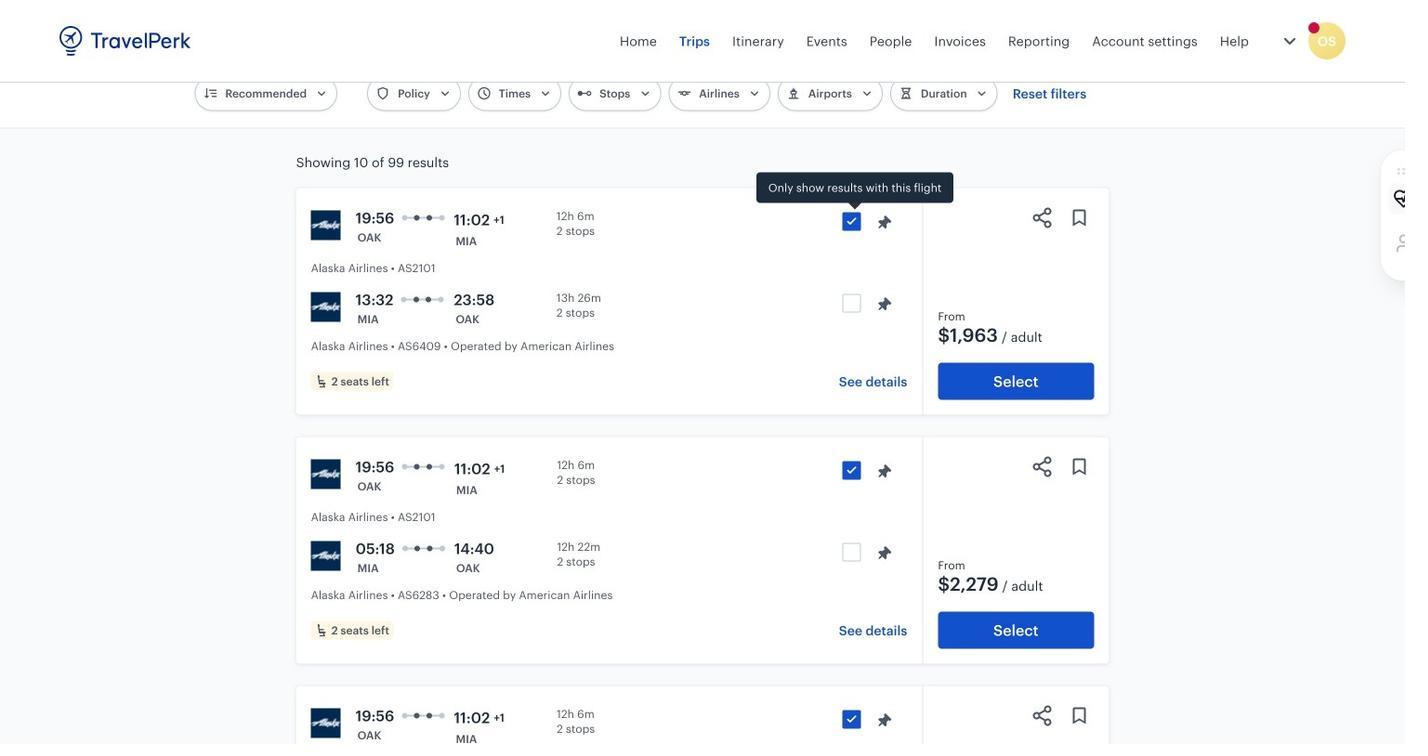 Task type: vqa. For each thing, say whether or not it's contained in the screenshot.
from search field
no



Task type: describe. For each thing, give the bounding box(es) containing it.
1 alaska airlines image from the top
[[311, 460, 341, 489]]



Task type: locate. For each thing, give the bounding box(es) containing it.
2 alaska airlines image from the top
[[311, 292, 341, 322]]

tooltip
[[756, 172, 954, 212]]

1 vertical spatial alaska airlines image
[[311, 709, 341, 738]]

0 vertical spatial alaska airlines image
[[311, 460, 341, 489]]

To search field
[[499, 27, 687, 57]]

1 alaska airlines image from the top
[[311, 210, 341, 240]]

alaska airlines image
[[311, 460, 341, 489], [311, 709, 341, 738]]

Depart field
[[751, 27, 949, 57]]

0 vertical spatial alaska airlines image
[[311, 210, 341, 240]]

alaska airlines image
[[311, 210, 341, 240], [311, 292, 341, 322], [311, 541, 341, 571]]

2 vertical spatial alaska airlines image
[[311, 541, 341, 571]]

2 alaska airlines image from the top
[[311, 709, 341, 738]]

Return field
[[996, 27, 1195, 57]]

3 alaska airlines image from the top
[[311, 541, 341, 571]]

1 vertical spatial alaska airlines image
[[311, 292, 341, 322]]



